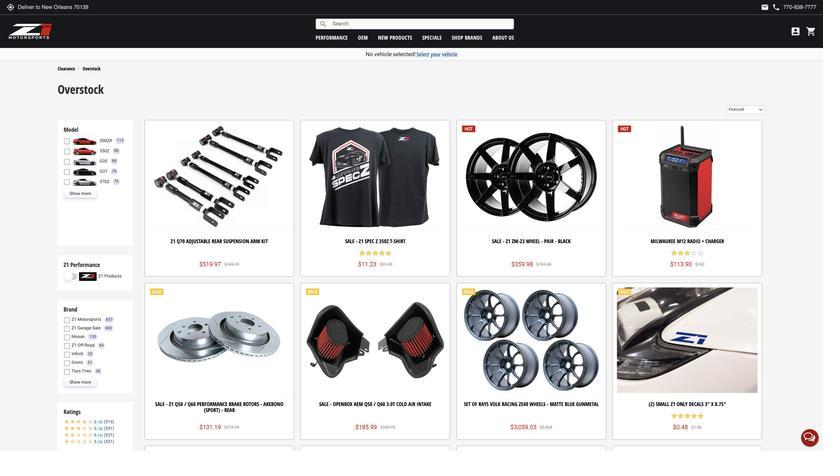 Task type: locate. For each thing, give the bounding box(es) containing it.
2 q50 from the left
[[365, 401, 373, 408]]

1 q50 from the left
[[175, 401, 183, 408]]

0 vertical spatial more
[[81, 191, 91, 196]]

new products link
[[378, 34, 413, 41]]

show
[[70, 191, 80, 196], [70, 380, 80, 385]]

1 vertical spatial & up 531
[[94, 433, 113, 438]]

vehicle
[[442, 51, 458, 58], [375, 51, 392, 58]]

q70
[[177, 238, 185, 245]]

more down nissan 370z z34 2009 2010 2011 2012 2013 2014 2015 2016 2017 2018 2019 3.7l vq37vhr vhr nismo z1 motorsports image
[[81, 191, 91, 196]]

& up 513
[[94, 420, 113, 425]]

up
[[98, 420, 103, 425], [98, 427, 103, 432], [98, 433, 103, 438], [98, 440, 103, 445]]

-
[[356, 238, 358, 245], [503, 238, 505, 245], [542, 238, 543, 245], [555, 238, 557, 245], [166, 401, 168, 408], [261, 401, 262, 408], [330, 401, 332, 408], [547, 401, 549, 408], [222, 407, 223, 414]]

/ left (sport) on the bottom left of the page
[[184, 401, 187, 408]]

openbox
[[333, 401, 353, 408]]

0 vertical spatial show
[[70, 191, 80, 196]]

show more for brand
[[70, 380, 91, 385]]

1 more from the top
[[81, 191, 91, 196]]

star star star star star up $11.23 $29.99
[[359, 250, 392, 257]]

kit
[[262, 238, 268, 245]]

0 vertical spatial performance
[[70, 261, 100, 269]]

$3,524
[[540, 425, 553, 431]]

overstock down 'overstock' link
[[58, 82, 104, 98]]

pair
[[545, 238, 554, 245]]

griots
[[72, 361, 83, 366]]

0 horizontal spatial rear
[[212, 238, 222, 245]]

2 more from the top
[[81, 380, 91, 385]]

q60
[[188, 401, 196, 408], [377, 401, 385, 408]]

$359.98 $759.98
[[512, 261, 552, 268]]

0 vertical spatial 531
[[105, 427, 113, 432]]

$185.99 $349.99
[[356, 424, 396, 431]]

0 vertical spatial show more button
[[64, 190, 96, 198]]

1 show more from the top
[[70, 191, 91, 196]]

sale - z1 zm-23 wheel - pair - black
[[492, 238, 571, 245]]

oem
[[358, 34, 368, 41]]

phone link
[[773, 3, 817, 11]]

nissan 370z z34 2009 2010 2011 2012 2013 2014 2015 2016 2017 2018 2019 3.7l vq37vhr vhr nismo z1 motorsports image
[[72, 178, 98, 186]]

2 / from the left
[[374, 401, 376, 408]]

star star star star star up $0.48 $1.96
[[671, 414, 704, 420]]

1 show from the top
[[70, 191, 80, 196]]

new products
[[378, 34, 413, 41]]

35
[[88, 352, 92, 357]]

$11.23
[[358, 261, 377, 268]]

(sport)
[[204, 407, 220, 414]]

2 show more from the top
[[70, 380, 91, 385]]

1 q60 from the left
[[188, 401, 196, 408]]

$131.19 $219.99
[[200, 424, 239, 431]]

1 vertical spatial star star star star star
[[671, 414, 704, 420]]

z1 motorsports
[[72, 318, 101, 323]]

q60 left 3.0t
[[377, 401, 385, 408]]

show for model
[[70, 191, 80, 196]]

star star star star star for spec
[[359, 250, 392, 257]]

arm
[[251, 238, 260, 245]]

1 show more button from the top
[[64, 190, 96, 198]]

31
[[88, 361, 92, 365]]

m12
[[677, 238, 686, 245]]

0 vertical spatial 350z
[[100, 149, 110, 154]]

None checkbox
[[64, 170, 70, 175], [64, 318, 70, 324], [64, 335, 70, 341], [64, 170, 70, 175], [64, 318, 70, 324], [64, 335, 70, 341]]

aem
[[354, 401, 363, 408]]

/ left 3.0t
[[374, 401, 376, 408]]

g37
[[100, 169, 107, 174]]

ze40
[[519, 401, 529, 408]]

star_border up $152
[[698, 250, 704, 257]]

3 531 from the top
[[105, 440, 113, 445]]

350z up "g35"
[[100, 149, 110, 154]]

$519.97 $749.99
[[200, 261, 239, 268]]

$152
[[696, 262, 705, 267]]

$11.23 $29.99
[[358, 261, 393, 268]]

1 / from the left
[[184, 401, 187, 408]]

show more button
[[64, 190, 96, 198], [64, 379, 96, 387]]

gunmetal
[[577, 401, 599, 408]]

show down the "toyo" on the bottom left
[[70, 380, 80, 385]]

2 vertical spatial 531
[[105, 440, 113, 445]]

2 show from the top
[[70, 380, 80, 385]]

& up 531
[[94, 427, 113, 432], [94, 433, 113, 438], [94, 440, 113, 445]]

1 horizontal spatial q50
[[365, 401, 373, 408]]

vehicle right no
[[375, 51, 392, 58]]

wheel
[[526, 238, 540, 245]]

sale for sale - z1 q50 / q60 performance brake rotors - akebono (sport) - rear
[[155, 401, 165, 408]]

rotors
[[243, 401, 259, 408]]

only
[[677, 401, 688, 408]]

/ inside sale - z1 q50 / q60 performance brake rotors - akebono (sport) - rear
[[184, 401, 187, 408]]

0 vertical spatial show more
[[70, 191, 91, 196]]

1 vertical spatial show more button
[[64, 379, 96, 387]]

brands
[[465, 34, 483, 41]]

star star star star star
[[359, 250, 392, 257], [671, 414, 704, 420]]

1 horizontal spatial star star star star star
[[671, 414, 704, 420]]

$759.98
[[537, 262, 552, 267]]

model
[[64, 126, 78, 134]]

1 horizontal spatial rear
[[225, 407, 235, 414]]

z1
[[171, 238, 176, 245], [359, 238, 364, 245], [506, 238, 511, 245], [64, 261, 69, 269], [98, 274, 103, 279], [72, 318, 77, 323], [72, 326, 77, 331], [72, 343, 77, 348], [169, 401, 174, 408], [671, 401, 676, 408]]

0 horizontal spatial q60
[[188, 401, 196, 408]]

vehicle right your
[[442, 51, 458, 58]]

1 horizontal spatial q60
[[377, 401, 385, 408]]

1 vertical spatial show
[[70, 380, 80, 385]]

$131.19
[[200, 424, 221, 431]]

show more down nissan 370z z34 2009 2010 2011 2012 2013 2014 2015 2016 2017 2018 2019 3.7l vq37vhr vhr nismo z1 motorsports image
[[70, 191, 91, 196]]

0 vertical spatial rear
[[212, 238, 222, 245]]

657
[[106, 318, 113, 322]]

show more button down nissan 370z z34 2009 2010 2011 2012 2013 2014 2015 2016 2017 2018 2019 3.7l vq37vhr vhr nismo z1 motorsports image
[[64, 190, 96, 198]]

0 horizontal spatial /
[[184, 401, 187, 408]]

1 & from the top
[[94, 420, 97, 425]]

+
[[702, 238, 705, 245]]

1 vertical spatial show more
[[70, 380, 91, 385]]

1 & up 531 from the top
[[94, 427, 113, 432]]

350z right z
[[379, 238, 389, 245]]

us
[[509, 34, 515, 41]]

1 horizontal spatial /
[[374, 401, 376, 408]]

$219.99
[[224, 425, 239, 431]]

sale - openbox aem q50 / q60 3.0t cold air intake
[[319, 401, 432, 408]]

brand
[[64, 306, 77, 314]]

$1.96
[[692, 425, 702, 431]]

3 & up 531 from the top
[[94, 440, 113, 445]]

shop brands
[[452, 34, 483, 41]]

show more button down toyo tires
[[64, 379, 96, 387]]

q60 left (sport) on the bottom left of the page
[[188, 401, 196, 408]]

ratings
[[64, 409, 81, 417]]

adjustable
[[186, 238, 211, 245]]

$29.99
[[380, 262, 393, 267]]

show down nissan 370z z34 2009 2010 2011 2012 2013 2014 2015 2016 2017 2018 2019 3.7l vq37vhr vhr nismo z1 motorsports image
[[70, 191, 80, 196]]

rays
[[479, 401, 489, 408]]

rear
[[212, 238, 222, 245], [225, 407, 235, 414]]

1 vertical spatial more
[[81, 380, 91, 385]]

blue
[[565, 401, 575, 408]]

2 show more button from the top
[[64, 379, 96, 387]]

0 vertical spatial & up 531
[[94, 427, 113, 432]]

89
[[112, 159, 117, 164]]

show more button for brand
[[64, 379, 96, 387]]

overstock
[[83, 65, 101, 72], [58, 82, 104, 98]]

overstock right the clearance link
[[83, 65, 101, 72]]

1 horizontal spatial performance
[[197, 401, 228, 408]]

1 vertical spatial performance
[[197, 401, 228, 408]]

about us
[[493, 34, 515, 41]]

2 vertical spatial & up 531
[[94, 440, 113, 445]]

show more down toyo tires
[[70, 380, 91, 385]]

sale inside sale - z1 q50 / q60 performance brake rotors - akebono (sport) - rear
[[155, 401, 165, 408]]

rear up $219.99
[[225, 407, 235, 414]]

phone
[[773, 3, 781, 11]]

volk
[[490, 401, 501, 408]]

performance
[[70, 261, 100, 269], [197, 401, 228, 408]]

1 vertical spatial 531
[[105, 433, 113, 438]]

infiniti
[[72, 352, 83, 357]]

Search search field
[[327, 19, 514, 29]]

performance
[[316, 34, 348, 41]]

0 vertical spatial star star star star star
[[359, 250, 392, 257]]

0 horizontal spatial q50
[[175, 401, 183, 408]]

0 horizontal spatial star star star star star
[[359, 250, 392, 257]]

nissan
[[72, 335, 85, 340]]

(2)
[[649, 401, 655, 408]]

1 star_border from the left
[[691, 250, 698, 257]]

rear right "adjustable"
[[212, 238, 222, 245]]

rear inside sale - z1 q50 / q60 performance brake rotors - akebono (sport) - rear
[[225, 407, 235, 414]]

0 horizontal spatial vehicle
[[375, 51, 392, 58]]

None checkbox
[[64, 139, 70, 144], [64, 149, 70, 155], [64, 159, 70, 165], [64, 180, 70, 186], [64, 327, 70, 332], [64, 344, 70, 350], [64, 353, 70, 358], [64, 361, 70, 367], [64, 370, 70, 375], [64, 139, 70, 144], [64, 149, 70, 155], [64, 159, 70, 165], [64, 180, 70, 186], [64, 327, 70, 332], [64, 344, 70, 350], [64, 353, 70, 358], [64, 361, 70, 367], [64, 370, 70, 375]]

shopping_cart
[[806, 26, 817, 37]]

1 vertical spatial overstock
[[58, 82, 104, 98]]

sale for sale - z1 spec z 350z t-shirt
[[345, 238, 355, 245]]

2 q60 from the left
[[377, 401, 385, 408]]

$113.90 $152
[[671, 261, 705, 268]]

23
[[520, 238, 525, 245]]

more down tires
[[81, 380, 91, 385]]

3 & from the top
[[94, 433, 97, 438]]

z1 motorsports logo image
[[8, 23, 53, 40]]

shop brands link
[[452, 34, 483, 41]]

star star star star star for only
[[671, 414, 704, 420]]

intake
[[417, 401, 432, 408]]

nissan 300zx z32 1990 1991 1992 1993 1994 1995 1996 vg30dett vg30de twin turbo non turbo z1 motorsports image
[[72, 137, 98, 145]]

1 vertical spatial rear
[[225, 407, 235, 414]]

performance up z1 products
[[70, 261, 100, 269]]

tires
[[82, 369, 91, 374]]

113
[[117, 139, 124, 143]]

2 531 from the top
[[105, 433, 113, 438]]

star_border down radio
[[691, 250, 698, 257]]

1 horizontal spatial 350z
[[379, 238, 389, 245]]

star star star star_border star_border
[[671, 250, 704, 257]]

toyo
[[72, 369, 81, 374]]

performance left brake
[[197, 401, 228, 408]]



Task type: vqa. For each thing, say whether or not it's contained in the screenshot.
$0.48 $1.96
yes



Task type: describe. For each thing, give the bounding box(es) containing it.
$3,059.03 $3,524
[[511, 424, 553, 431]]

search
[[320, 20, 327, 28]]

x
[[712, 401, 714, 408]]

1 up from the top
[[98, 420, 103, 425]]

shirt
[[394, 238, 406, 245]]

more for brand
[[81, 380, 91, 385]]

nissan 350z z33 2003 2004 2005 2006 2007 2008 2009 vq35de 3.5l revup rev up vq35hr nismo z1 motorsports image
[[72, 147, 98, 156]]

show more button for model
[[64, 190, 96, 198]]

toyo tires
[[72, 369, 91, 374]]

1 531 from the top
[[105, 427, 113, 432]]

my_location
[[7, 3, 15, 11]]

q50 inside sale - z1 q50 / q60 performance brake rotors - akebono (sport) - rear
[[175, 401, 183, 408]]

(2) small z1 only decals 3" x 0.75"
[[649, 401, 727, 408]]

set
[[464, 401, 471, 408]]

air
[[409, 401, 416, 408]]

3.0t
[[387, 401, 395, 408]]

$0.48 $1.96
[[674, 424, 702, 431]]

mail link
[[762, 3, 770, 11]]

$749.99
[[224, 262, 239, 267]]

clearance
[[58, 65, 75, 72]]

300zx
[[100, 138, 112, 143]]

show for brand
[[70, 380, 80, 385]]

30
[[96, 369, 100, 374]]

of
[[472, 401, 478, 408]]

shop
[[452, 34, 464, 41]]

2 & from the top
[[94, 427, 97, 432]]

4 & from the top
[[94, 440, 97, 445]]

q60 inside sale - z1 q50 / q60 performance brake rotors - akebono (sport) - rear
[[188, 401, 196, 408]]

2 up from the top
[[98, 427, 103, 432]]

show more for model
[[70, 191, 91, 196]]

vehicle inside no vehicle selected! select your vehicle
[[375, 51, 392, 58]]

sale - z1 q50 / q60 performance brake rotors - akebono (sport) - rear
[[155, 401, 284, 414]]

3"
[[706, 401, 710, 408]]

set of rays volk racing ze40 wheels - matte blue gunmetal
[[464, 401, 599, 408]]

$519.97
[[200, 261, 221, 268]]

specials link
[[423, 34, 442, 41]]

suspension
[[224, 238, 249, 245]]

z
[[376, 238, 378, 245]]

1 horizontal spatial vehicle
[[442, 51, 458, 58]]

z1 performance
[[64, 261, 100, 269]]

decals
[[689, 401, 704, 408]]

513
[[105, 420, 113, 425]]

performance inside sale - z1 q50 / q60 performance brake rotors - akebono (sport) - rear
[[197, 401, 228, 408]]

64
[[99, 344, 104, 348]]

130
[[89, 335, 96, 340]]

3 up from the top
[[98, 433, 103, 438]]

1 vertical spatial 350z
[[379, 238, 389, 245]]

radio
[[688, 238, 701, 245]]

your
[[431, 51, 441, 58]]

account_box link
[[789, 26, 803, 37]]

infiniti g37 coupe sedan convertible v36 cv36 hv36 skyline 2008 2009 2010 2011 2012 2013 3.7l vq37vhr z1 motorsports image
[[72, 168, 98, 176]]

90
[[114, 149, 119, 153]]

cold
[[397, 401, 407, 408]]

select
[[417, 51, 430, 58]]

$113.90
[[671, 261, 692, 268]]

wheels
[[530, 401, 546, 408]]

0 vertical spatial overstock
[[83, 65, 101, 72]]

no vehicle selected! select your vehicle
[[366, 51, 458, 58]]

2 & up 531 from the top
[[94, 433, 113, 438]]

milwaukee m12 radio + charger
[[651, 238, 725, 245]]

account_box
[[791, 26, 801, 37]]

products
[[104, 274, 122, 279]]

matte
[[550, 401, 564, 408]]

road
[[85, 343, 95, 348]]

off-
[[78, 343, 85, 348]]

milwaukee
[[651, 238, 676, 245]]

4 up from the top
[[98, 440, 103, 445]]

$359.98
[[512, 261, 533, 268]]

460
[[105, 326, 112, 331]]

specials
[[423, 34, 442, 41]]

oem link
[[358, 34, 368, 41]]

75
[[114, 180, 119, 184]]

370z
[[100, 179, 110, 184]]

mail
[[762, 3, 770, 11]]

sale for sale - openbox aem q50 / q60 3.0t cold air intake
[[319, 401, 329, 408]]

new
[[378, 34, 389, 41]]

z1 garage sale
[[72, 326, 101, 331]]

sale for sale - z1 zm-23 wheel - pair - black
[[492, 238, 502, 245]]

2 star_border from the left
[[698, 250, 704, 257]]

select your vehicle link
[[417, 51, 458, 58]]

clearance link
[[58, 65, 75, 72]]

$3,059.03
[[511, 424, 537, 431]]

charger
[[706, 238, 725, 245]]

mail phone
[[762, 3, 781, 11]]

more for model
[[81, 191, 91, 196]]

sale - z1 spec z 350z t-shirt
[[345, 238, 406, 245]]

infiniti g35 coupe sedan v35 v36 skyline 2003 2004 2005 2006 2007 2008 3.5l vq35de revup rev up vq35hr z1 motorsports image
[[72, 157, 98, 166]]

$349.99
[[381, 425, 396, 431]]

$0.48
[[674, 424, 689, 431]]

0 horizontal spatial performance
[[70, 261, 100, 269]]

shopping_cart link
[[805, 26, 817, 37]]

0 horizontal spatial 350z
[[100, 149, 110, 154]]

z1 products
[[98, 274, 122, 279]]

z1 inside sale - z1 q50 / q60 performance brake rotors - akebono (sport) - rear
[[169, 401, 174, 408]]

no
[[366, 51, 373, 58]]

z1 q70 adjustable rear suspension arm kit
[[171, 238, 268, 245]]

garage
[[78, 326, 91, 331]]



